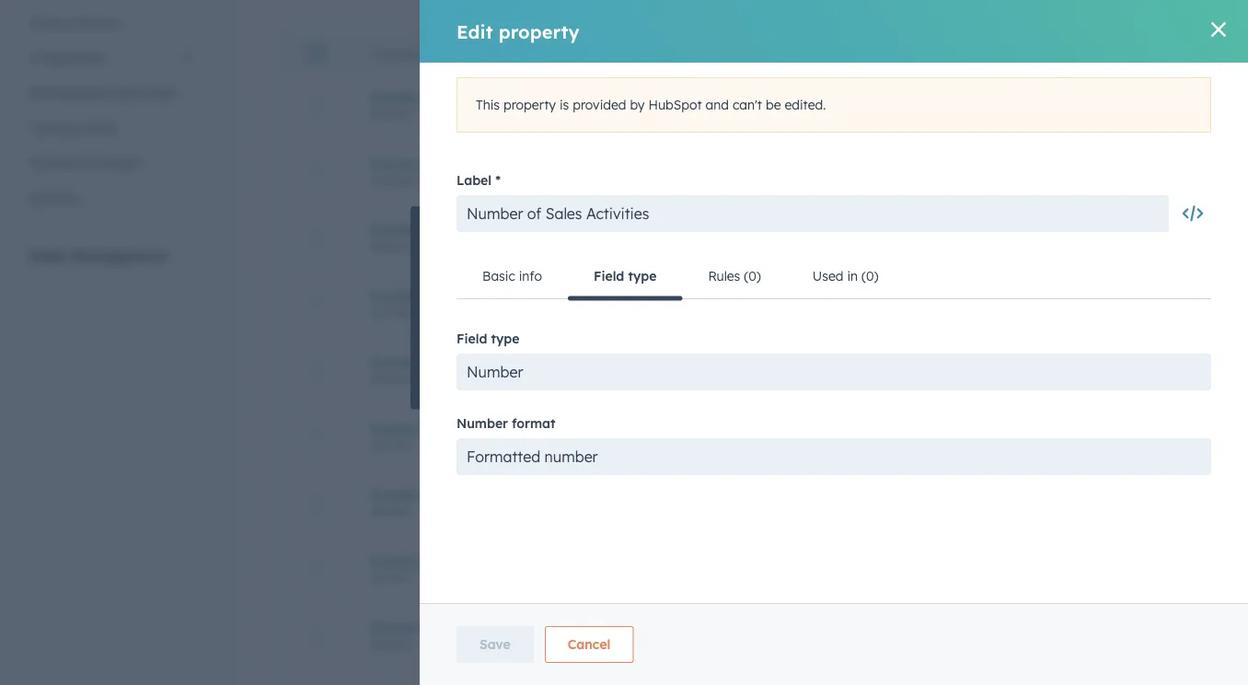 Task type: locate. For each thing, give the bounding box(es) containing it.
0 vertical spatial web analytics history
[[710, 230, 840, 246]]

2 0 from the top
[[1173, 296, 1181, 312]]

2 hubspot from the top
[[931, 296, 985, 312]]

history up conversion information
[[799, 230, 840, 246]]

1 vertical spatial web analytics history
[[710, 363, 840, 379]]

users right the assign
[[703, 45, 738, 61]]

of
[[426, 89, 439, 105], [426, 155, 439, 171], [490, 215, 504, 234], [426, 222, 439, 238], [496, 261, 507, 276], [426, 288, 439, 304], [426, 354, 439, 370], [426, 421, 439, 437], [426, 487, 439, 503], [426, 553, 439, 569], [426, 619, 439, 636]]

1 analytics from the top
[[741, 230, 795, 246]]

0 vertical spatial teams
[[80, 14, 119, 30]]

web analytics history for number of pageviews
[[710, 363, 840, 379]]

& up integrations
[[67, 14, 76, 30]]

number of employees dropdown select
[[370, 155, 512, 187]]

2 analytics from the top
[[741, 363, 795, 379]]

0 vertical spatial activities
[[425, 234, 493, 252]]

3 hubspot from the top
[[931, 363, 985, 379]]

2
[[373, 47, 379, 61]]

mail,
[[521, 297, 548, 312]]

activities inside number of sales activities the number of times a call, chat conversation, linkedin message, postal mail, meeting, note, sales email, sms, task, or whatsapp message was logged for a…
[[425, 234, 493, 252]]

sales
[[509, 215, 548, 234], [443, 421, 477, 437]]

0 horizontal spatial teams
[[80, 14, 119, 30]]

& for consent
[[78, 154, 87, 170]]

tracking code link
[[18, 110, 206, 145]]

web analytics history
[[710, 230, 840, 246], [710, 363, 840, 379]]

information right deal
[[742, 97, 813, 113]]

a…
[[445, 351, 460, 366]]

analytics up conversion information
[[741, 230, 795, 246]]

sales for number of sales activities the number of times a call, chat conversation, linkedin message, postal mail, meeting, note, sales email, sms, task, or whatsapp message was logged for a…
[[509, 215, 548, 234]]

security
[[29, 189, 79, 205]]

1 horizontal spatial times
[[511, 261, 541, 276]]

marketplace
[[29, 84, 105, 100]]

group
[[513, 45, 552, 61]]

analytics for number of event completions
[[741, 230, 795, 246]]

security link
[[18, 180, 206, 215]]

of for number of form submissions
[[426, 288, 439, 304]]

number of times contacted button
[[370, 619, 666, 636]]

downloads
[[108, 84, 176, 100]]

of left event
[[426, 222, 439, 238]]

1 vertical spatial web
[[710, 363, 738, 379]]

0 vertical spatial &
[[67, 14, 76, 30]]

1 vertical spatial analytics
[[741, 363, 795, 379]]

tracking code
[[29, 119, 116, 135]]

a
[[545, 261, 552, 276]]

information
[[742, 97, 813, 113], [782, 296, 853, 312]]

of for number of sessions
[[426, 553, 439, 569]]

1 web analytics history from the top
[[710, 230, 840, 246]]

teams up integrations button on the left top of page
[[80, 14, 119, 30]]

number
[[449, 261, 492, 276]]

meeting,
[[551, 297, 601, 312]]

of down number of sessions number
[[426, 619, 439, 636]]

0 vertical spatial times
[[511, 261, 541, 276]]

web analytics history for number of event completions
[[710, 230, 840, 246]]

of left form
[[426, 288, 439, 304]]

times
[[511, 261, 541, 276], [443, 619, 478, 636]]

consent
[[91, 154, 140, 170]]

property
[[458, 384, 511, 399]]

activities inside number of sales activities number
[[481, 421, 540, 437]]

1 vertical spatial activities
[[481, 421, 540, 437]]

of left a… at the left bottom
[[426, 354, 439, 370]]

email,
[[489, 315, 522, 330]]

or
[[587, 315, 599, 330]]

number inside number of sales activities the number of times a call, chat conversation, linkedin message, postal mail, meeting, note, sales email, sms, task, or whatsapp message was logged for a…
[[425, 215, 485, 234]]

assign users & teams button
[[657, 45, 823, 61]]

of inside number of sessions number
[[426, 553, 439, 569]]

employees
[[443, 155, 512, 171]]

&
[[67, 14, 76, 30], [742, 45, 752, 61], [78, 154, 87, 170]]

web up contact
[[710, 363, 738, 379]]

of up select
[[426, 155, 439, 171]]

of for number of sales activities
[[426, 421, 439, 437]]

activities
[[425, 234, 493, 252], [481, 421, 540, 437]]

sales up a
[[509, 215, 548, 234]]

of inside the number of times contacted number
[[426, 619, 439, 636]]

web for number of event completions
[[710, 230, 738, 246]]

of for number of sequences enrolled
[[426, 487, 439, 503]]

0 for number of pageviews
[[1173, 363, 1181, 379]]

1 hubspot from the top
[[931, 230, 985, 246]]

2 web analytics history from the top
[[710, 363, 840, 379]]

1 horizontal spatial teams
[[756, 45, 797, 61]]

users
[[29, 14, 63, 30], [703, 45, 738, 61]]

tracking
[[29, 119, 81, 135]]

& up deal information
[[742, 45, 752, 61]]

archive
[[590, 45, 638, 61]]

2 vertical spatial &
[[78, 154, 87, 170]]

analytics
[[741, 230, 795, 246], [741, 363, 795, 379]]

add
[[467, 45, 492, 61]]

archive button
[[570, 45, 638, 61]]

information right conversion
[[782, 296, 853, 312]]

number of sales activities the number of times a call, chat conversation, linkedin message, postal mail, meeting, note, sales email, sms, task, or whatsapp message was logged for a…
[[425, 215, 607, 366]]

1 vertical spatial &
[[742, 45, 752, 61]]

web analytics history down conversion information
[[710, 363, 840, 379]]

0 vertical spatial information
[[742, 97, 813, 113]]

0 vertical spatial history
[[799, 230, 840, 246]]

times inside the number of times contacted number
[[443, 619, 478, 636]]

0
[[1173, 230, 1181, 246], [1173, 296, 1181, 312], [1173, 363, 1181, 379], [1173, 429, 1181, 445]]

of for number of times contacted
[[426, 619, 439, 636]]

3 0 from the top
[[1173, 363, 1181, 379]]

sessions
[[443, 553, 498, 569]]

1 vertical spatial history
[[799, 363, 840, 379]]

of inside number of employees dropdown select
[[426, 155, 439, 171]]

hubspot
[[931, 230, 985, 246], [931, 296, 985, 312], [931, 363, 985, 379], [931, 429, 985, 445]]

view property
[[425, 384, 511, 399]]

0 horizontal spatial times
[[443, 619, 478, 636]]

0 vertical spatial users
[[29, 14, 63, 30]]

web analytics history up conversion information
[[710, 230, 840, 246]]

integrations
[[29, 49, 105, 65]]

dropdown
[[370, 173, 424, 187]]

analytics up contact activity
[[741, 363, 795, 379]]

times left 'contacted'
[[443, 619, 478, 636]]

assign
[[657, 45, 699, 61]]

& right privacy
[[78, 154, 87, 170]]

1 vertical spatial users
[[703, 45, 738, 61]]

of down view on the left of page
[[426, 421, 439, 437]]

1 0 from the top
[[1173, 230, 1181, 246]]

number of sales activities tooltip
[[411, 206, 624, 409]]

history up activity
[[799, 363, 840, 379]]

1 horizontal spatial sales
[[509, 215, 548, 234]]

0 horizontal spatial &
[[67, 14, 76, 30]]

teams up deal information
[[756, 45, 797, 61]]

1 vertical spatial times
[[443, 619, 478, 636]]

hubspot for number of sales activities
[[931, 429, 985, 445]]

web up conversion
[[710, 230, 738, 246]]

of inside number of sequences enrolled number
[[426, 487, 439, 503]]

teams
[[80, 14, 119, 30], [756, 45, 797, 61]]

of for number of associated deals
[[426, 89, 439, 105]]

sms,
[[526, 315, 554, 330]]

times up linkedin
[[511, 261, 541, 276]]

sales down view property
[[443, 421, 477, 437]]

users up integrations
[[29, 14, 63, 30]]

0 for number of form submissions
[[1173, 296, 1181, 312]]

1 vertical spatial sales
[[443, 421, 477, 437]]

of inside number of event completions number
[[426, 222, 439, 238]]

of left sequences
[[426, 487, 439, 503]]

1 horizontal spatial &
[[78, 154, 87, 170]]

data management
[[29, 246, 167, 265]]

1 history from the top
[[799, 230, 840, 246]]

of left the associated
[[426, 89, 439, 105]]

0 for number of sales activities
[[1173, 429, 1181, 445]]

number
[[370, 89, 422, 105], [370, 107, 412, 120], [370, 155, 422, 171], [425, 215, 485, 234], [370, 222, 422, 238], [370, 239, 412, 253], [370, 288, 422, 304], [370, 305, 412, 319], [370, 354, 422, 370], [370, 372, 412, 386], [370, 421, 422, 437], [370, 438, 412, 452], [370, 487, 422, 503], [370, 504, 412, 518], [370, 553, 422, 569], [370, 571, 412, 584], [370, 619, 422, 636], [370, 637, 412, 651]]

sales inside number of sales activities number
[[443, 421, 477, 437]]

of inside number of sales activities number
[[426, 421, 439, 437]]

code
[[84, 119, 116, 135]]

4 hubspot from the top
[[931, 429, 985, 445]]

2 history from the top
[[799, 363, 840, 379]]

sales inside number of sales activities the number of times a call, chat conversation, linkedin message, postal mail, meeting, note, sales email, sms, task, or whatsapp message was logged for a…
[[509, 215, 548, 234]]

1 vertical spatial information
[[782, 296, 853, 312]]

number of sessions button
[[370, 553, 666, 569]]

of for number of event completions
[[426, 222, 439, 238]]

task,
[[557, 315, 584, 330]]

2 horizontal spatial &
[[742, 45, 752, 61]]

logged
[[568, 333, 607, 348]]

form
[[443, 288, 477, 304]]

web
[[710, 230, 738, 246], [710, 363, 738, 379]]

0 vertical spatial web
[[710, 230, 738, 246]]

of inside number of form submissions number
[[426, 288, 439, 304]]

of inside number of pageviews number
[[426, 354, 439, 370]]

number of sequences enrolled button
[[370, 487, 666, 503]]

number of times contacted number
[[370, 619, 546, 651]]

activities down property
[[481, 421, 540, 437]]

of inside number of associated deals number
[[426, 89, 439, 105]]

1 web from the top
[[710, 230, 738, 246]]

activities up number
[[425, 234, 493, 252]]

enrolled
[[514, 487, 566, 503]]

2 web from the top
[[710, 363, 738, 379]]

0 horizontal spatial sales
[[443, 421, 477, 437]]

of left "sessions" at bottom left
[[426, 553, 439, 569]]

sequences
[[443, 487, 510, 503]]

0 vertical spatial sales
[[509, 215, 548, 234]]

0 vertical spatial analytics
[[741, 230, 795, 246]]

was
[[542, 333, 564, 348]]

4 0 from the top
[[1173, 429, 1181, 445]]



Task type: vqa. For each thing, say whether or not it's contained in the screenshot.


Task type: describe. For each thing, give the bounding box(es) containing it.
to
[[496, 45, 510, 61]]

data
[[29, 246, 66, 265]]

history for number of event completions
[[799, 230, 840, 246]]

assign users & teams
[[657, 45, 797, 61]]

view property button
[[425, 382, 511, 400]]

number of associated deals number
[[370, 89, 553, 120]]

hubspot for number of event completions
[[931, 230, 985, 246]]

number inside number of employees dropdown select
[[370, 155, 422, 171]]

conversion information
[[710, 296, 853, 312]]

contacted
[[482, 619, 546, 636]]

submissions
[[481, 288, 560, 304]]

message,
[[425, 297, 479, 312]]

postal
[[483, 297, 517, 312]]

0 for number of event completions
[[1173, 230, 1181, 246]]

users & teams
[[29, 14, 119, 30]]

add to group
[[467, 45, 552, 61]]

deal
[[710, 97, 738, 113]]

activity
[[762, 429, 807, 445]]

information for deal information
[[742, 97, 813, 113]]

data management element
[[29, 245, 206, 414]]

for
[[425, 351, 441, 366]]

number of associated deals button
[[370, 89, 666, 105]]

selected
[[383, 47, 426, 61]]

number of sessions number
[[370, 553, 498, 584]]

privacy & consent link
[[18, 145, 206, 180]]

users & teams link
[[18, 5, 206, 40]]

conversation,
[[425, 279, 501, 294]]

privacy
[[29, 154, 74, 170]]

number of form submissions button
[[370, 288, 666, 304]]

number of pageviews number
[[370, 354, 511, 386]]

activities for number of sales activities number
[[481, 421, 540, 437]]

the
[[425, 261, 446, 276]]

number of event completions button
[[370, 222, 666, 238]]

activities for number of sales activities the number of times a call, chat conversation, linkedin message, postal mail, meeting, note, sales email, sms, task, or whatsapp message was logged for a…
[[425, 234, 493, 252]]

of for number of pageviews
[[426, 354, 439, 370]]

hubspot for number of form submissions
[[931, 296, 985, 312]]

number of pageviews button
[[370, 354, 666, 370]]

whatsapp
[[425, 333, 485, 348]]

privacy & consent
[[29, 154, 140, 170]]

hubspot for number of pageviews
[[931, 363, 985, 379]]

of right number
[[496, 261, 507, 276]]

2 selected
[[373, 47, 426, 61]]

history for number of pageviews
[[799, 363, 840, 379]]

conversion
[[710, 296, 778, 312]]

analytics for number of pageviews
[[741, 363, 795, 379]]

associated
[[443, 89, 513, 105]]

management
[[70, 246, 167, 265]]

of right event
[[490, 215, 504, 234]]

deal information
[[710, 97, 813, 113]]

marketplace downloads
[[29, 84, 176, 100]]

1 vertical spatial teams
[[756, 45, 797, 61]]

number of event completions number
[[370, 222, 561, 253]]

sales
[[457, 315, 485, 330]]

web for number of pageviews
[[710, 363, 738, 379]]

& for teams
[[67, 14, 76, 30]]

information for conversion information
[[782, 296, 853, 312]]

message
[[488, 333, 539, 348]]

1 horizontal spatial users
[[703, 45, 738, 61]]

of for number of employees
[[426, 155, 439, 171]]

call,
[[556, 261, 578, 276]]

contact
[[710, 429, 759, 445]]

event
[[443, 222, 478, 238]]

add to group button
[[448, 45, 552, 61]]

marketplace downloads link
[[18, 75, 206, 110]]

number of employees button
[[370, 155, 666, 171]]

number of sales activities number
[[370, 421, 540, 452]]

pageviews
[[443, 354, 511, 370]]

deals
[[517, 89, 553, 105]]

number of form submissions number
[[370, 288, 560, 319]]

view
[[425, 384, 454, 399]]

chat
[[581, 261, 606, 276]]

times inside number of sales activities the number of times a call, chat conversation, linkedin message, postal mail, meeting, note, sales email, sms, task, or whatsapp message was logged for a…
[[511, 261, 541, 276]]

number of sequences enrolled number
[[370, 487, 566, 518]]

linkedin
[[505, 279, 554, 294]]

integrations button
[[18, 40, 206, 75]]

sales for number of sales activities number
[[443, 421, 477, 437]]

contact activity
[[710, 429, 807, 445]]

number of sales activities button
[[370, 421, 666, 437]]

0 horizontal spatial users
[[29, 14, 63, 30]]

note,
[[425, 315, 454, 330]]

completions
[[482, 222, 561, 238]]

select
[[427, 173, 457, 187]]



